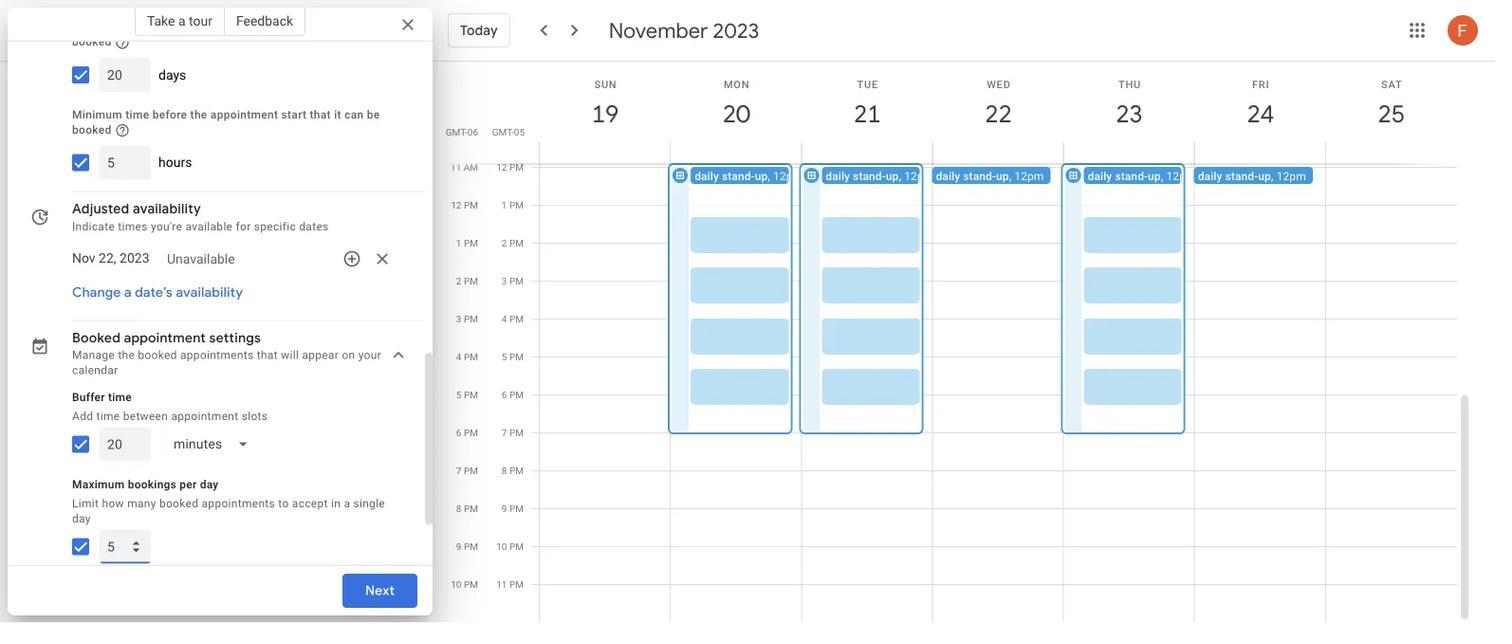 Task type: locate. For each thing, give the bounding box(es) containing it.
be
[[350, 20, 363, 34], [367, 108, 380, 122]]

1 horizontal spatial be
[[367, 108, 380, 122]]

1 vertical spatial 9
[[456, 541, 462, 552]]

take
[[147, 13, 175, 28]]

add
[[72, 410, 93, 423]]

advance
[[168, 20, 213, 34]]

9 pm
[[502, 503, 524, 514], [456, 541, 478, 552]]

1 vertical spatial that
[[310, 108, 331, 122]]

1 vertical spatial in
[[331, 497, 341, 511]]

adjusted
[[72, 201, 129, 218]]

1 vertical spatial 3 pm
[[456, 313, 478, 324]]

that inside 'minimum time before the appointment start that it can be booked'
[[310, 108, 331, 122]]

11 for 11 pm
[[496, 579, 507, 590]]

21 column header
[[801, 62, 933, 164]]

stand- down thursday, november 23 element
[[1115, 169, 1148, 183]]

0 horizontal spatial be
[[350, 20, 363, 34]]

you're
[[151, 220, 182, 234]]

1 down gmt-05
[[502, 199, 507, 211]]

appear
[[302, 349, 339, 363]]

maximum inside maximum bookings per day limit how many booked appointments to accept in a single day
[[72, 478, 125, 492]]

1 vertical spatial 7
[[456, 465, 462, 476]]

, down the friday, november 24 element
[[1271, 169, 1274, 183]]

time inside 'minimum time before the appointment start that it can be booked'
[[125, 108, 149, 122]]

1 horizontal spatial 8 pm
[[502, 465, 524, 476]]

24
[[1246, 98, 1273, 129]]

Maximum bookings per day number field
[[107, 530, 143, 565]]

1 horizontal spatial 12
[[496, 161, 507, 173]]

1 pm down gmt-05
[[502, 199, 524, 211]]

available
[[185, 220, 233, 234]]

10 pm
[[496, 541, 524, 552], [451, 579, 478, 590]]

a left single
[[344, 497, 350, 511]]

1
[[502, 199, 507, 211], [456, 237, 462, 249]]

, down 20 column header
[[768, 169, 770, 183]]

can right feedback button
[[327, 20, 346, 34]]

0 vertical spatial 2
[[502, 237, 507, 249]]

appointment inside buffer time add time between appointment slots
[[171, 410, 239, 423]]

appointment inside "booked appointment settings manage the booked appointments that will appear on your calendar"
[[124, 330, 206, 347]]

daily stand-up , 12pm down thursday, november 23 element
[[1088, 169, 1196, 183]]

1 horizontal spatial 9 pm
[[502, 503, 524, 514]]

gmt- up the 11 am
[[446, 126, 467, 138]]

1 horizontal spatial in
[[331, 497, 341, 511]]

many
[[127, 497, 156, 511]]

3 pm
[[502, 275, 524, 286], [456, 313, 478, 324]]

12 right am
[[496, 161, 507, 173]]

appointments
[[180, 349, 254, 363], [202, 497, 275, 511]]

grid containing 19
[[440, 62, 1472, 623]]

4 pm
[[502, 313, 524, 324], [456, 351, 478, 362]]

that inside the maximum time in advance that an appointment can be booked
[[216, 20, 237, 34]]

1 vertical spatial appointments
[[202, 497, 275, 511]]

stand- down monday, november 20 element
[[722, 169, 755, 183]]

that left the "it"
[[310, 108, 331, 122]]

1 horizontal spatial 6 pm
[[502, 389, 524, 400]]

up down monday, november 20 element
[[755, 169, 768, 183]]

9
[[502, 503, 507, 514], [456, 541, 462, 552]]

booked down minimum
[[72, 124, 112, 137]]

settings
[[209, 330, 261, 347]]

buffer time add time between appointment slots
[[72, 391, 268, 423]]

maximum inside the maximum time in advance that an appointment can be booked
[[72, 20, 125, 34]]

2 pm
[[502, 237, 524, 249], [456, 275, 478, 286]]

days
[[158, 67, 186, 83]]

0 horizontal spatial 5 pm
[[456, 389, 478, 400]]

the right before
[[190, 108, 207, 122]]

can
[[327, 20, 346, 34], [344, 108, 364, 122]]

daily stand-up , 12pm down monday, november 20 element
[[695, 169, 803, 183]]

6 pm
[[502, 389, 524, 400], [456, 427, 478, 438]]

0 horizontal spatial 12
[[451, 199, 462, 211]]

maximum up maximum days in advance that an appointment can be booked number field
[[72, 20, 125, 34]]

24 column header
[[1194, 62, 1326, 164]]

4 , from the left
[[1161, 169, 1163, 183]]

, down wednesday, november 22 element
[[1009, 169, 1012, 183]]

1 vertical spatial 11
[[496, 579, 507, 590]]

booked up buffer time add time between appointment slots
[[138, 349, 177, 363]]

in left advance
[[155, 20, 165, 34]]

daily down thursday, november 23 element
[[1088, 169, 1112, 183]]

3 12pm from the left
[[1014, 169, 1044, 183]]

gmt- for 05
[[492, 126, 514, 138]]

booked inside the maximum time in advance that an appointment can be booked
[[72, 36, 112, 49]]

0 horizontal spatial 11
[[451, 161, 461, 173]]

in
[[155, 20, 165, 34], [331, 497, 341, 511]]

0 vertical spatial availability
[[133, 201, 201, 218]]

time left before
[[125, 108, 149, 122]]

5 stand- from the left
[[1225, 169, 1258, 183]]

0 horizontal spatial 6 pm
[[456, 427, 478, 438]]

0 horizontal spatial the
[[118, 349, 135, 363]]

0 vertical spatial day
[[200, 478, 219, 492]]

2 maximum from the top
[[72, 478, 125, 492]]

1 horizontal spatial 6
[[502, 389, 507, 400]]

adjusted availability indicate times you're available for specific dates
[[72, 201, 329, 234]]

12 pm down the 11 am
[[451, 199, 478, 211]]

0 vertical spatial 1
[[502, 199, 507, 211]]

1 horizontal spatial that
[[257, 349, 278, 363]]

gmt- for 06
[[446, 126, 467, 138]]

availability down 'unavailable'
[[176, 285, 243, 302]]

daily down tuesday, november 21 element
[[826, 169, 850, 183]]

0 vertical spatial that
[[216, 20, 237, 34]]

limit
[[72, 497, 99, 511]]

0 vertical spatial 2 pm
[[502, 237, 524, 249]]

the inside "booked appointment settings manage the booked appointments that will appear on your calendar"
[[118, 349, 135, 363]]

2 gmt- from the left
[[492, 126, 514, 138]]

0 horizontal spatial that
[[216, 20, 237, 34]]

0 vertical spatial a
[[178, 13, 186, 28]]

tour
[[189, 13, 212, 28]]

11 pm
[[496, 579, 524, 590]]

take a tour button
[[135, 6, 225, 36]]

booked down per
[[159, 497, 199, 511]]

12
[[496, 161, 507, 173], [451, 199, 462, 211]]

appointment down change a date's availability button
[[124, 330, 206, 347]]

1 vertical spatial a
[[124, 285, 132, 302]]

, down 23 column header
[[1161, 169, 1163, 183]]

10 left 11 pm
[[451, 579, 462, 590]]

times
[[118, 220, 148, 234]]

availability inside adjusted availability indicate times you're available for specific dates
[[133, 201, 201, 218]]

appointment left start
[[210, 108, 278, 122]]

wednesday, november 22 element
[[977, 92, 1020, 136]]

0 horizontal spatial 7 pm
[[456, 465, 478, 476]]

availability
[[133, 201, 201, 218], [176, 285, 243, 302]]

1 pm down the 11 am
[[456, 237, 478, 249]]

up down tuesday, november 21 element
[[886, 169, 899, 183]]

single
[[353, 497, 385, 511]]

0 vertical spatial 5 pm
[[502, 351, 524, 362]]

before
[[152, 108, 187, 122]]

will
[[281, 349, 299, 363]]

0 vertical spatial appointments
[[180, 349, 254, 363]]

that
[[216, 20, 237, 34], [310, 108, 331, 122], [257, 349, 278, 363]]

12pm down 23 column header
[[1166, 169, 1196, 183]]

11 for 11 am
[[451, 161, 461, 173]]

10 up 11 pm
[[496, 541, 507, 552]]

3 , from the left
[[1009, 169, 1012, 183]]

1 vertical spatial availability
[[176, 285, 243, 302]]

25 column header
[[1325, 62, 1457, 164]]

can right the "it"
[[344, 108, 364, 122]]

appointment right "an"
[[256, 20, 324, 34]]

wed
[[987, 78, 1011, 90]]

1 pm
[[502, 199, 524, 211], [456, 237, 478, 249]]

Date text field
[[72, 248, 150, 271]]

1 down the 11 am
[[456, 237, 462, 249]]

daily stand-up , 12pm
[[695, 169, 803, 183], [826, 169, 934, 183], [936, 169, 1044, 183], [1088, 169, 1196, 183], [1198, 169, 1306, 183]]

stand- down tuesday, november 21 element
[[853, 169, 886, 183]]

day right per
[[200, 478, 219, 492]]

maximum time in advance that an appointment can be booked
[[72, 20, 363, 49]]

gmt- right 06
[[492, 126, 514, 138]]

0 vertical spatial 7
[[502, 427, 507, 438]]

that left "will"
[[257, 349, 278, 363]]

0 horizontal spatial 9 pm
[[456, 541, 478, 552]]

0 vertical spatial 4
[[502, 313, 507, 324]]

in right accept at the bottom
[[331, 497, 341, 511]]

5 up from the left
[[1258, 169, 1271, 183]]

daily stand-up , 12pm down the 22
[[936, 169, 1044, 183]]

up down the friday, november 24 element
[[1258, 169, 1271, 183]]

can inside the maximum time in advance that an appointment can be booked
[[327, 20, 346, 34]]

daily down 22 column header
[[936, 169, 960, 183]]

that inside "booked appointment settings manage the booked appointments that will appear on your calendar"
[[257, 349, 278, 363]]

time inside the maximum time in advance that an appointment can be booked
[[128, 20, 152, 34]]

1 vertical spatial 7 pm
[[456, 465, 478, 476]]

sunday, november 19 element
[[583, 92, 627, 136]]

12 pm down gmt-05
[[496, 161, 524, 173]]

0 vertical spatial 8
[[502, 465, 507, 476]]

be right the "it"
[[367, 108, 380, 122]]

12pm down the friday, november 24 element
[[1277, 169, 1306, 183]]

a for take
[[178, 13, 186, 28]]

a left tour
[[178, 13, 186, 28]]

1 vertical spatial 6
[[456, 427, 462, 438]]

sat
[[1381, 78, 1403, 90]]

0 vertical spatial be
[[350, 20, 363, 34]]

12pm down 20 column header
[[773, 169, 803, 183]]

a inside button
[[178, 13, 186, 28]]

0 vertical spatial 9
[[502, 503, 507, 514]]

appointment
[[256, 20, 324, 34], [210, 108, 278, 122], [124, 330, 206, 347], [171, 410, 239, 423]]

0 vertical spatial 8 pm
[[502, 465, 524, 476]]

time left advance
[[128, 20, 152, 34]]

2 horizontal spatial that
[[310, 108, 331, 122]]

a
[[178, 13, 186, 28], [124, 285, 132, 302], [344, 497, 350, 511]]

0 horizontal spatial 1 pm
[[456, 237, 478, 249]]

thursday, november 23 element
[[1108, 92, 1151, 136]]

booked up maximum days in advance that an appointment can be booked number field
[[72, 36, 112, 49]]

today button
[[448, 8, 510, 53]]

23
[[1115, 98, 1142, 129]]

3 daily stand-up , 12pm from the left
[[936, 169, 1044, 183]]

the
[[190, 108, 207, 122], [118, 349, 135, 363]]

1 stand- from the left
[[722, 169, 755, 183]]

maximum up the limit
[[72, 478, 125, 492]]

0 horizontal spatial day
[[72, 512, 91, 526]]

2
[[502, 237, 507, 249], [456, 275, 462, 286]]

1 vertical spatial can
[[344, 108, 364, 122]]

0 vertical spatial in
[[155, 20, 165, 34]]

daily stand-up , 12pm down tuesday, november 21 element
[[826, 169, 934, 183]]

pm
[[509, 161, 524, 173], [464, 199, 478, 211], [509, 199, 524, 211], [464, 237, 478, 249], [509, 237, 524, 249], [464, 275, 478, 286], [509, 275, 524, 286], [464, 313, 478, 324], [509, 313, 524, 324], [464, 351, 478, 362], [509, 351, 524, 362], [464, 389, 478, 400], [509, 389, 524, 400], [464, 427, 478, 438], [509, 427, 524, 438], [464, 465, 478, 476], [509, 465, 524, 476], [464, 503, 478, 514], [509, 503, 524, 514], [464, 541, 478, 552], [509, 541, 524, 552], [464, 579, 478, 590], [509, 579, 524, 590]]

appointments left to
[[202, 497, 275, 511]]

availability up you're
[[133, 201, 201, 218]]

fri
[[1252, 78, 1270, 90]]

grid
[[440, 62, 1472, 623]]

2 , from the left
[[899, 169, 901, 183]]

0 horizontal spatial 10 pm
[[451, 579, 478, 590]]

6
[[502, 389, 507, 400], [456, 427, 462, 438]]

0 horizontal spatial a
[[124, 285, 132, 302]]

daily stand-up , 12pm down 24
[[1198, 169, 1306, 183]]

4
[[502, 313, 507, 324], [456, 351, 462, 362]]

22 column header
[[932, 62, 1064, 164]]

2 stand- from the left
[[853, 169, 886, 183]]

sat 25
[[1377, 78, 1404, 129]]

be right feedback button
[[350, 20, 363, 34]]

your
[[358, 349, 381, 363]]

1 horizontal spatial 10
[[496, 541, 507, 552]]

a inside button
[[124, 285, 132, 302]]

between
[[123, 410, 168, 423]]

up down thursday, november 23 element
[[1148, 169, 1161, 183]]

3 stand- from the left
[[963, 169, 996, 183]]

3
[[502, 275, 507, 286], [456, 313, 462, 324]]

0 horizontal spatial 10
[[451, 579, 462, 590]]

daily down monday, november 20 element
[[695, 169, 719, 183]]

for
[[236, 220, 251, 234]]

5
[[502, 351, 507, 362], [456, 389, 462, 400]]

in inside maximum bookings per day limit how many booked appointments to accept in a single day
[[331, 497, 341, 511]]

maximum
[[72, 20, 125, 34], [72, 478, 125, 492]]

1 horizontal spatial 11
[[496, 579, 507, 590]]

2 horizontal spatial a
[[344, 497, 350, 511]]

appointment left slots
[[171, 410, 239, 423]]

gmt-05
[[492, 126, 525, 138]]

daily down 24 column header
[[1198, 169, 1222, 183]]

a left date's
[[124, 285, 132, 302]]

date's
[[135, 285, 173, 302]]

in inside the maximum time in advance that an appointment can be booked
[[155, 20, 165, 34]]

1 maximum from the top
[[72, 20, 125, 34]]

minimum time before the appointment start that it can be booked
[[72, 108, 380, 137]]

1 vertical spatial 10
[[451, 579, 462, 590]]

20 column header
[[670, 62, 802, 164]]

, down 21 column header
[[899, 169, 901, 183]]

fri 24
[[1246, 78, 1273, 129]]

0 horizontal spatial 8 pm
[[456, 503, 478, 514]]

1 gmt- from the left
[[446, 126, 467, 138]]

up
[[755, 169, 768, 183], [886, 169, 899, 183], [996, 169, 1009, 183], [1148, 169, 1161, 183], [1258, 169, 1271, 183]]

1 vertical spatial 9 pm
[[456, 541, 478, 552]]

12pm down wednesday, november 22 element
[[1014, 169, 1044, 183]]

1 horizontal spatial 4 pm
[[502, 313, 524, 324]]

up down wednesday, november 22 element
[[996, 169, 1009, 183]]

availability inside button
[[176, 285, 243, 302]]

1 vertical spatial 1 pm
[[456, 237, 478, 249]]

appointment inside the maximum time in advance that an appointment can be booked
[[256, 20, 324, 34]]

12 pm
[[496, 161, 524, 173], [451, 199, 478, 211]]

5 pm
[[502, 351, 524, 362], [456, 389, 478, 400]]

0 horizontal spatial 2
[[456, 275, 462, 286]]

1 horizontal spatial the
[[190, 108, 207, 122]]

booked
[[72, 36, 112, 49], [72, 124, 112, 137], [138, 349, 177, 363], [159, 497, 199, 511]]

take a tour
[[147, 13, 212, 28]]

0 vertical spatial 9 pm
[[502, 503, 524, 514]]

specific
[[254, 220, 296, 234]]

stand- down 24
[[1225, 169, 1258, 183]]

stand- down the 22
[[963, 169, 996, 183]]

november
[[609, 17, 708, 44]]

day down the limit
[[72, 512, 91, 526]]

that left "an"
[[216, 20, 237, 34]]

0 vertical spatial 12
[[496, 161, 507, 173]]

0 horizontal spatial gmt-
[[446, 126, 467, 138]]

time right buffer
[[108, 391, 132, 404]]

0 vertical spatial can
[[327, 20, 346, 34]]

None field
[[158, 428, 264, 462]]

feedback button
[[225, 6, 306, 36]]

1 horizontal spatial a
[[178, 13, 186, 28]]

time for maximum
[[128, 20, 152, 34]]

8
[[502, 465, 507, 476], [456, 503, 462, 514]]

1 horizontal spatial 5
[[502, 351, 507, 362]]

12pm down 21 column header
[[904, 169, 934, 183]]

the right "manage" at the bottom
[[118, 349, 135, 363]]

5 , from the left
[[1271, 169, 1274, 183]]

12 down the 11 am
[[451, 199, 462, 211]]

1 vertical spatial be
[[367, 108, 380, 122]]

booked inside maximum bookings per day limit how many booked appointments to accept in a single day
[[159, 497, 199, 511]]

appointments down settings
[[180, 349, 254, 363]]

1 vertical spatial 12
[[451, 199, 462, 211]]

0 horizontal spatial 8
[[456, 503, 462, 514]]

10 pm left 11 pm
[[451, 579, 478, 590]]

4 daily stand-up , 12pm from the left
[[1088, 169, 1196, 183]]

1 vertical spatial maximum
[[72, 478, 125, 492]]

sun
[[594, 78, 617, 90]]

10 pm up 11 pm
[[496, 541, 524, 552]]

2 up from the left
[[886, 169, 899, 183]]

booked inside "booked appointment settings manage the booked appointments that will appear on your calendar"
[[138, 349, 177, 363]]

be inside 'minimum time before the appointment start that it can be booked'
[[367, 108, 380, 122]]

2 vertical spatial a
[[344, 497, 350, 511]]

1 vertical spatial 10 pm
[[451, 579, 478, 590]]



Task type: describe. For each thing, give the bounding box(es) containing it.
2 daily from the left
[[826, 169, 850, 183]]

3 daily from the left
[[936, 169, 960, 183]]

appointment inside 'minimum time before the appointment start that it can be booked'
[[210, 108, 278, 122]]

0 vertical spatial 6 pm
[[502, 389, 524, 400]]

1 horizontal spatial 10 pm
[[496, 541, 524, 552]]

am
[[464, 161, 478, 173]]

Minimum amount of hours before the start of the appointment that it can be booked number field
[[107, 146, 143, 180]]

1 horizontal spatial 9
[[502, 503, 507, 514]]

4 up from the left
[[1148, 169, 1161, 183]]

1 vertical spatial 4
[[456, 351, 462, 362]]

next button
[[342, 568, 417, 614]]

appointments inside "booked appointment settings manage the booked appointments that will appear on your calendar"
[[180, 349, 254, 363]]

mon
[[724, 78, 750, 90]]

0 vertical spatial 6
[[502, 389, 507, 400]]

11 am
[[451, 161, 478, 173]]

booked
[[72, 330, 121, 347]]

thu 23
[[1115, 78, 1142, 129]]

06
[[467, 126, 478, 138]]

time right add
[[96, 410, 120, 423]]

november 2023
[[609, 17, 759, 44]]

1 , from the left
[[768, 169, 770, 183]]

appointments inside maximum bookings per day limit how many booked appointments to accept in a single day
[[202, 497, 275, 511]]

1 horizontal spatial day
[[200, 478, 219, 492]]

4 daily from the left
[[1088, 169, 1112, 183]]

1 horizontal spatial 1
[[502, 199, 507, 211]]

minimum
[[72, 108, 122, 122]]

to
[[278, 497, 289, 511]]

an
[[240, 20, 253, 34]]

next
[[365, 582, 395, 600]]

1 horizontal spatial 7 pm
[[502, 427, 524, 438]]

5 daily stand-up , 12pm from the left
[[1198, 169, 1306, 183]]

0 vertical spatial 12 pm
[[496, 161, 524, 173]]

1 up from the left
[[755, 169, 768, 183]]

19 column header
[[539, 62, 671, 164]]

1 vertical spatial 8
[[456, 503, 462, 514]]

1 vertical spatial 4 pm
[[456, 351, 478, 362]]

2 12pm from the left
[[904, 169, 934, 183]]

on
[[342, 349, 355, 363]]

change a date's availability button
[[65, 276, 251, 310]]

20
[[722, 98, 749, 129]]

wed 22
[[984, 78, 1011, 129]]

05
[[514, 126, 525, 138]]

a inside maximum bookings per day limit how many booked appointments to accept in a single day
[[344, 497, 350, 511]]

how
[[102, 497, 124, 511]]

1 12pm from the left
[[773, 169, 803, 183]]

time for minimum
[[125, 108, 149, 122]]

change
[[72, 285, 121, 302]]

0 horizontal spatial 9
[[456, 541, 462, 552]]

time for buffer
[[108, 391, 132, 404]]

Buffer time number field
[[107, 428, 143, 462]]

1 daily stand-up , 12pm from the left
[[695, 169, 803, 183]]

it
[[334, 108, 341, 122]]

3 up from the left
[[996, 169, 1009, 183]]

1 horizontal spatial 8
[[502, 465, 507, 476]]

bookings
[[128, 478, 177, 492]]

today
[[460, 22, 498, 39]]

tue
[[857, 78, 878, 90]]

slots
[[242, 410, 268, 423]]

manage
[[72, 349, 115, 363]]

mon 20
[[722, 78, 750, 129]]

1 vertical spatial 1
[[456, 237, 462, 249]]

0 vertical spatial 5
[[502, 351, 507, 362]]

maximum for maximum bookings per day limit how many booked appointments to accept in a single day
[[72, 478, 125, 492]]

can inside 'minimum time before the appointment start that it can be booked'
[[344, 108, 364, 122]]

monday, november 20 element
[[715, 92, 758, 136]]

accept
[[292, 497, 328, 511]]

1 horizontal spatial 3 pm
[[502, 275, 524, 286]]

maximum bookings per day limit how many booked appointments to accept in a single day
[[72, 478, 385, 526]]

1 vertical spatial 5
[[456, 389, 462, 400]]

1 horizontal spatial 5 pm
[[502, 351, 524, 362]]

saturday, november 25 element
[[1370, 92, 1413, 136]]

thu
[[1118, 78, 1141, 90]]

5 daily from the left
[[1198, 169, 1222, 183]]

be inside the maximum time in advance that an appointment can be booked
[[350, 20, 363, 34]]

1 horizontal spatial 2
[[502, 237, 507, 249]]

23 column header
[[1063, 62, 1195, 164]]

tue 21
[[853, 78, 880, 129]]

1 horizontal spatial 4
[[502, 313, 507, 324]]

0 horizontal spatial 3 pm
[[456, 313, 478, 324]]

0 horizontal spatial 12 pm
[[451, 199, 478, 211]]

1 vertical spatial 2 pm
[[456, 275, 478, 286]]

0 vertical spatial 1 pm
[[502, 199, 524, 211]]

22
[[984, 98, 1011, 129]]

0 vertical spatial 10
[[496, 541, 507, 552]]

start
[[281, 108, 307, 122]]

1 horizontal spatial 7
[[502, 427, 507, 438]]

0 horizontal spatial 6
[[456, 427, 462, 438]]

booked appointment settings manage the booked appointments that will appear on your calendar
[[72, 330, 381, 378]]

feedback
[[236, 13, 293, 28]]

booked inside 'minimum time before the appointment start that it can be booked'
[[72, 124, 112, 137]]

indicate
[[72, 220, 115, 234]]

1 horizontal spatial 2 pm
[[502, 237, 524, 249]]

2023
[[713, 17, 759, 44]]

dates
[[299, 220, 329, 234]]

1 vertical spatial 6 pm
[[456, 427, 478, 438]]

gmt-06
[[446, 126, 478, 138]]

a for change
[[124, 285, 132, 302]]

calendar
[[72, 364, 118, 378]]

buffer
[[72, 391, 105, 404]]

0 vertical spatial 4 pm
[[502, 313, 524, 324]]

4 stand- from the left
[[1115, 169, 1148, 183]]

2 daily stand-up , 12pm from the left
[[826, 169, 934, 183]]

25
[[1377, 98, 1404, 129]]

1 daily from the left
[[695, 169, 719, 183]]

the inside 'minimum time before the appointment start that it can be booked'
[[190, 108, 207, 122]]

1 vertical spatial 3
[[456, 313, 462, 324]]

Maximum days in advance that an appointment can be booked number field
[[107, 58, 143, 92]]

hours
[[158, 155, 192, 171]]

4 12pm from the left
[[1166, 169, 1196, 183]]

per
[[180, 478, 197, 492]]

unavailable
[[167, 251, 235, 267]]

sun 19
[[591, 78, 618, 129]]

21
[[853, 98, 880, 129]]

friday, november 24 element
[[1239, 92, 1282, 136]]

5 12pm from the left
[[1277, 169, 1306, 183]]

1 horizontal spatial 3
[[502, 275, 507, 286]]

19
[[591, 98, 618, 129]]

change a date's availability
[[72, 285, 243, 302]]

tuesday, november 21 element
[[846, 92, 889, 136]]

maximum for maximum time in advance that an appointment can be booked
[[72, 20, 125, 34]]

0 horizontal spatial 7
[[456, 465, 462, 476]]

1 vertical spatial 5 pm
[[456, 389, 478, 400]]

1 vertical spatial day
[[72, 512, 91, 526]]



Task type: vqa. For each thing, say whether or not it's contained in the screenshot.
"Task" button
no



